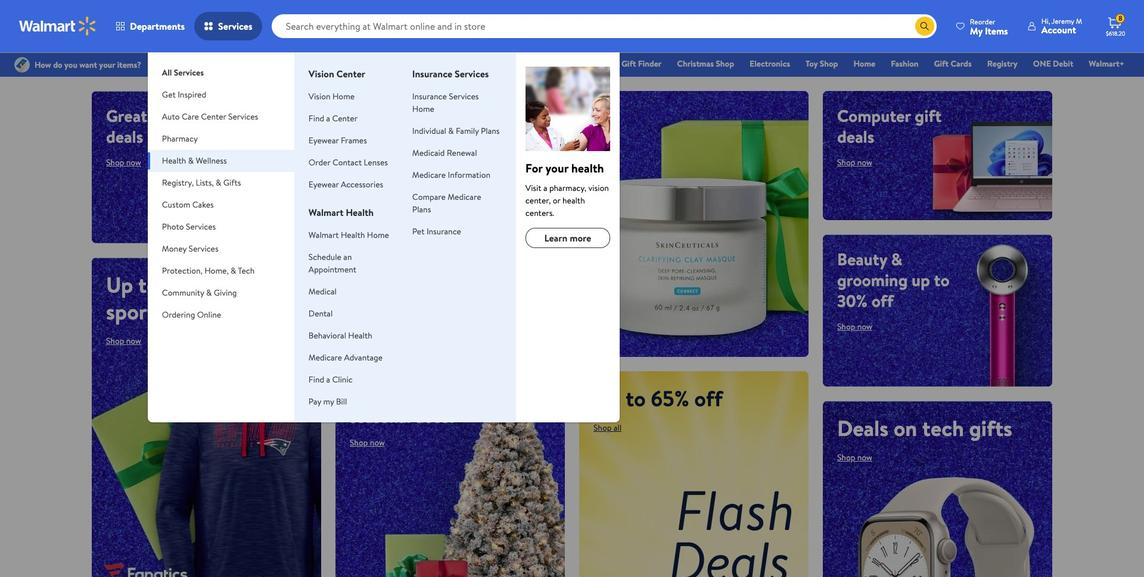 Task type: vqa. For each thing, say whether or not it's contained in the screenshot.
the $
no



Task type: describe. For each thing, give the bounding box(es) containing it.
gift cards link
[[929, 57, 977, 70]]

30% inside up to 30% off seasonal decor
[[394, 385, 425, 408]]

m
[[1076, 16, 1082, 26]]

finder
[[638, 58, 662, 70]]

health for walmart health home
[[341, 229, 365, 241]]

deals for deals on tech gifts
[[837, 414, 888, 444]]

medicaid renewal
[[412, 147, 477, 159]]

hi, jeremy m account
[[1041, 16, 1082, 36]]

order contact lenses link
[[309, 157, 388, 169]]

now for all new savings
[[390, 321, 410, 336]]

shop now for great home deals
[[106, 157, 141, 169]]

a inside for your health visit a pharmacy, vision center, or health centers.
[[543, 182, 547, 194]]

shop now for deals on tech gifts
[[837, 452, 872, 464]]

vision for vision center
[[309, 67, 334, 80]]

decor
[[415, 406, 456, 429]]

insurance services home link
[[412, 91, 479, 115]]

a for center
[[326, 113, 330, 125]]

frames
[[341, 135, 367, 147]]

medicare advantage link
[[309, 352, 383, 364]]

my
[[970, 24, 983, 37]]

registry
[[987, 58, 1018, 70]]

walmart for walmart health home
[[309, 229, 339, 241]]

insurance for insurance services
[[412, 67, 452, 80]]

services for insurance services home
[[449, 91, 479, 102]]

contact
[[332, 157, 362, 169]]

care
[[182, 111, 199, 123]]

up
[[912, 268, 930, 292]]

& left the gifts
[[216, 177, 221, 189]]

home left fashion link
[[854, 58, 875, 70]]

grocery & essentials
[[532, 58, 606, 70]]

health for walmart health
[[346, 206, 374, 219]]

now for computer gift deals
[[857, 157, 872, 169]]

shop now for beauty & grooming up to 30% off
[[837, 321, 872, 333]]

home
[[151, 104, 192, 128]]

more
[[570, 232, 591, 245]]

get inspired button
[[148, 84, 294, 106]]

0 vertical spatial health
[[571, 160, 604, 176]]

25%
[[163, 271, 201, 300]]

registry, lists, & gifts
[[162, 177, 241, 189]]

to for up to 25% off sports-fan gear
[[138, 271, 158, 300]]

all for all services
[[162, 67, 172, 79]]

shop for all new savings
[[364, 321, 388, 336]]

up to 25% off sports-fan gear
[[106, 271, 249, 327]]

shop now link for beauty & grooming up to 30% off
[[837, 321, 872, 333]]

now for up to 25% off sports-fan gear
[[126, 335, 141, 347]]

computer
[[837, 104, 911, 128]]

medicaid renewal link
[[412, 147, 477, 159]]

reorder my items
[[970, 16, 1008, 37]]

savings
[[447, 262, 535, 302]]

reorder
[[970, 16, 995, 27]]

home left the pet
[[367, 229, 389, 241]]

behavioral
[[309, 330, 346, 342]]

all new savings
[[350, 262, 535, 302]]

services for all services
[[174, 67, 204, 79]]

off for up to 25% off sports-fan gear
[[207, 271, 235, 300]]

shop now link for great home deals
[[106, 157, 141, 169]]

services button
[[194, 12, 262, 41]]

health & wellness button
[[148, 150, 294, 172]]

my
[[323, 396, 334, 408]]

& for wellness
[[188, 155, 194, 167]]

inspired
[[178, 89, 206, 101]]

now for deals on tech gifts
[[857, 452, 872, 464]]

find for find a clinic
[[309, 374, 324, 386]]

sports-
[[106, 297, 172, 327]]

auto care center services button
[[148, 106, 294, 128]]

30% inside beauty & grooming up to 30% off
[[837, 289, 868, 313]]

center for auto care center services
[[201, 111, 226, 123]]

registry,
[[162, 177, 194, 189]]

services for photo services
[[186, 221, 216, 233]]

health for behavioral health
[[348, 330, 372, 342]]

shop now link for up to 25% off sports-fan gear
[[106, 335, 141, 347]]

deals on tech gifts
[[837, 414, 1012, 444]]

centers.
[[525, 207, 554, 219]]

eyewear for eyewear accessories
[[309, 179, 339, 191]]

shop now link for up to 30% off seasonal decor
[[350, 437, 385, 449]]

custom cakes
[[162, 199, 214, 211]]

gift
[[915, 104, 942, 128]]

shop now link for deals on tech gifts
[[837, 452, 872, 464]]

protection,
[[162, 265, 203, 277]]

hi,
[[1041, 16, 1050, 26]]

gift for gift cards
[[934, 58, 949, 70]]

medicare information
[[412, 169, 490, 181]]

Walmart Site-Wide search field
[[271, 14, 937, 38]]

behavioral health
[[309, 330, 372, 342]]

services for money services
[[189, 243, 218, 255]]

toy shop
[[806, 58, 838, 70]]

walmart health home
[[309, 229, 389, 241]]

shop now for computer gift deals
[[837, 157, 872, 169]]

christmas shop link
[[672, 57, 740, 70]]

65%
[[651, 384, 689, 414]]

departments
[[130, 20, 185, 33]]

community & giving button
[[148, 282, 294, 304]]

up for up to 25% off sports-fan gear
[[106, 271, 133, 300]]

off inside beauty & grooming up to 30% off
[[872, 289, 894, 313]]

lenses
[[364, 157, 388, 169]]

eyewear accessories link
[[309, 179, 383, 191]]

walmart+ link
[[1083, 57, 1130, 70]]

up to 30% off seasonal decor
[[350, 385, 456, 429]]

fan
[[172, 297, 202, 327]]

or
[[553, 195, 560, 207]]

insurance services home
[[412, 91, 479, 115]]

medicare for medicare advantage
[[309, 352, 342, 364]]

up for up to 30% off seasonal decor
[[350, 385, 371, 408]]

giving
[[214, 287, 237, 299]]

grocery
[[532, 58, 561, 70]]

home down vision center
[[332, 91, 355, 102]]

seasonal
[[350, 406, 411, 429]]

all for all new savings
[[350, 262, 383, 302]]

medicare for medicare information
[[412, 169, 446, 181]]

shop for up to 65% off
[[593, 422, 612, 434]]

schedule an appointment link
[[309, 251, 356, 276]]

find a clinic
[[309, 374, 353, 386]]

an
[[343, 251, 352, 263]]

photo
[[162, 221, 184, 233]]

auto care center services
[[162, 111, 258, 123]]

shop for great home deals
[[106, 157, 124, 169]]

walmart health home link
[[309, 229, 389, 241]]

deals link
[[491, 57, 522, 70]]

& for essentials
[[563, 58, 568, 70]]

renewal
[[447, 147, 477, 159]]

services inside popup button
[[218, 20, 252, 33]]

shop now link for all new savings
[[350, 314, 424, 343]]

great home deals
[[106, 104, 192, 148]]

learn more
[[544, 232, 591, 245]]

services down get inspired dropdown button
[[228, 111, 258, 123]]

dental
[[309, 308, 333, 320]]

protection, home, & tech
[[162, 265, 255, 277]]

money services button
[[148, 238, 294, 260]]

ordering online
[[162, 309, 221, 321]]

to for up to 30% off seasonal decor
[[375, 385, 390, 408]]

account
[[1041, 23, 1076, 36]]

eyewear frames
[[309, 135, 367, 147]]

shop for up to 25% off sports-fan gear
[[106, 335, 124, 347]]

off for up to 30% off seasonal decor
[[429, 385, 451, 408]]



Task type: locate. For each thing, give the bounding box(es) containing it.
to right bill
[[375, 385, 390, 408]]

1 horizontal spatial all
[[350, 262, 383, 302]]

money services
[[162, 243, 218, 255]]

find a center
[[309, 113, 358, 125]]

& inside "dropdown button"
[[188, 155, 194, 167]]

tech
[[922, 414, 964, 444]]

information
[[448, 169, 490, 181]]

a right visit
[[543, 182, 547, 194]]

to inside up to 30% off seasonal decor
[[375, 385, 390, 408]]

a for clinic
[[326, 374, 330, 386]]

& right grocery
[[563, 58, 568, 70]]

1 vision from the top
[[309, 67, 334, 80]]

services up inspired
[[174, 67, 204, 79]]

gifts
[[969, 414, 1012, 444]]

vision
[[309, 67, 334, 80], [309, 91, 330, 102]]

& left family
[[448, 125, 454, 137]]

walmart image
[[19, 17, 97, 36]]

custom cakes button
[[148, 194, 294, 216]]

to
[[934, 268, 950, 292], [138, 271, 158, 300], [626, 384, 646, 414], [375, 385, 390, 408]]

0 vertical spatial find
[[309, 113, 324, 125]]

shop all link
[[593, 422, 622, 434]]

medicare down information
[[448, 191, 481, 203]]

health up an
[[341, 229, 365, 241]]

1 horizontal spatial up
[[350, 385, 371, 408]]

eyewear down order
[[309, 179, 339, 191]]

0 vertical spatial vision
[[309, 67, 334, 80]]

0 horizontal spatial plans
[[412, 204, 431, 216]]

1 vertical spatial all
[[350, 262, 383, 302]]

pet
[[412, 226, 425, 238]]

2 horizontal spatial up
[[593, 384, 620, 414]]

0 vertical spatial medicare
[[412, 169, 446, 181]]

2 vertical spatial insurance
[[427, 226, 461, 238]]

find a center link
[[309, 113, 358, 125]]

1 vertical spatial find
[[309, 374, 324, 386]]

0 vertical spatial a
[[326, 113, 330, 125]]

medicare information link
[[412, 169, 490, 181]]

deals inside the computer gift deals
[[837, 125, 874, 148]]

insurance
[[412, 67, 452, 80], [412, 91, 447, 102], [427, 226, 461, 238]]

home up individual
[[412, 103, 434, 115]]

health & wellness image
[[525, 67, 610, 151]]

gift left finder
[[621, 58, 636, 70]]

health up advantage
[[348, 330, 372, 342]]

center down get inspired dropdown button
[[201, 111, 226, 123]]

to left 25% at the left of page
[[138, 271, 158, 300]]

schedule
[[309, 251, 341, 263]]

walmart for walmart health
[[309, 206, 343, 219]]

center for find a center
[[332, 113, 358, 125]]

0 vertical spatial eyewear
[[309, 135, 339, 147]]

to right up
[[934, 268, 950, 292]]

health up registry,
[[162, 155, 186, 167]]

insurance inside insurance services home
[[412, 91, 447, 102]]

1 vertical spatial medicare
[[448, 191, 481, 203]]

0 horizontal spatial up
[[106, 271, 133, 300]]

search icon image
[[920, 21, 929, 31]]

walmart health
[[309, 206, 374, 219]]

1 deals from the left
[[106, 125, 143, 148]]

beauty
[[837, 248, 887, 271]]

home inside insurance services home
[[412, 103, 434, 115]]

$618.20
[[1106, 29, 1125, 38]]

home,
[[205, 265, 229, 277]]

& for giving
[[206, 287, 212, 299]]

off inside up to 25% off sports-fan gear
[[207, 271, 235, 300]]

plans right family
[[481, 125, 500, 137]]

1 horizontal spatial 30%
[[837, 289, 868, 313]]

deals left on
[[837, 414, 888, 444]]

medicare inside compare medicare plans
[[448, 191, 481, 203]]

deals for up
[[106, 125, 143, 148]]

community
[[162, 287, 204, 299]]

items
[[985, 24, 1008, 37]]

to inside up to 25% off sports-fan gear
[[138, 271, 158, 300]]

1 vertical spatial vision
[[309, 91, 330, 102]]

pay my bill
[[309, 396, 347, 408]]

to inside beauty & grooming up to 30% off
[[934, 268, 950, 292]]

now for great home deals
[[126, 157, 141, 169]]

center inside dropdown button
[[201, 111, 226, 123]]

health & wellness
[[162, 155, 227, 167]]

2 vertical spatial a
[[326, 374, 330, 386]]

0 horizontal spatial deals
[[496, 58, 516, 70]]

shop now for up to 30% off seasonal decor
[[350, 437, 385, 449]]

shop for up to 30% off seasonal decor
[[350, 437, 368, 449]]

order
[[309, 157, 330, 169]]

2 horizontal spatial medicare
[[448, 191, 481, 203]]

insurance right the pet
[[427, 226, 461, 238]]

services up all services link
[[218, 20, 252, 33]]

0 vertical spatial insurance
[[412, 67, 452, 80]]

now for beauty & grooming up to 30% off
[[857, 321, 872, 333]]

0 horizontal spatial deals
[[106, 125, 143, 148]]

2 find from the top
[[309, 374, 324, 386]]

up inside up to 25% off sports-fan gear
[[106, 271, 133, 300]]

shop
[[716, 58, 734, 70], [820, 58, 838, 70], [106, 157, 124, 169], [837, 157, 855, 169], [837, 321, 855, 333], [364, 321, 388, 336], [106, 335, 124, 347], [593, 422, 612, 434], [350, 437, 368, 449], [837, 452, 855, 464]]

health inside "dropdown button"
[[162, 155, 186, 167]]

vision for vision home
[[309, 91, 330, 102]]

online
[[197, 309, 221, 321]]

off for up to 65% off
[[694, 384, 723, 414]]

all
[[162, 67, 172, 79], [350, 262, 383, 302]]

toy shop link
[[800, 57, 843, 70]]

& inside dropdown button
[[206, 287, 212, 299]]

up for up to 65% off
[[593, 384, 620, 414]]

0 vertical spatial walmart
[[309, 206, 343, 219]]

1 vertical spatial plans
[[412, 204, 431, 216]]

all up the "get"
[[162, 67, 172, 79]]

services down insurance services
[[449, 91, 479, 102]]

vision up vision home
[[309, 67, 334, 80]]

0 horizontal spatial 30%
[[394, 385, 425, 408]]

family
[[456, 125, 479, 137]]

lists,
[[196, 177, 214, 189]]

pet insurance link
[[412, 226, 461, 238]]

deals
[[106, 125, 143, 148], [837, 125, 874, 148]]

off inside up to 30% off seasonal decor
[[429, 385, 451, 408]]

to for up to 65% off
[[626, 384, 646, 414]]

find
[[309, 113, 324, 125], [309, 374, 324, 386]]

1 vertical spatial eyewear
[[309, 179, 339, 191]]

eyewear frames link
[[309, 135, 367, 147]]

pharmacy,
[[549, 182, 586, 194]]

cards
[[951, 58, 972, 70]]

1 vertical spatial walmart
[[309, 229, 339, 241]]

& left wellness
[[188, 155, 194, 167]]

vision home
[[309, 91, 355, 102]]

1 horizontal spatial deals
[[837, 125, 874, 148]]

shop all
[[593, 422, 622, 434]]

wellness
[[196, 155, 227, 167]]

up to 65% off
[[593, 384, 723, 414]]

accessories
[[341, 179, 383, 191]]

shop now for all new savings
[[364, 321, 410, 336]]

all services link
[[148, 52, 294, 84]]

photo services button
[[148, 216, 294, 238]]

find up pay
[[309, 374, 324, 386]]

great
[[106, 104, 147, 128]]

2 gift from the left
[[934, 58, 949, 70]]

schedule an appointment
[[309, 251, 356, 276]]

learn
[[544, 232, 567, 245]]

1 walmart from the top
[[309, 206, 343, 219]]

2 walmart from the top
[[309, 229, 339, 241]]

up
[[106, 271, 133, 300], [593, 384, 620, 414], [350, 385, 371, 408]]

shop now for up to 25% off sports-fan gear
[[106, 335, 141, 347]]

new
[[389, 262, 440, 302]]

0 horizontal spatial gift
[[621, 58, 636, 70]]

individual & family plans
[[412, 125, 500, 137]]

2 vision from the top
[[309, 91, 330, 102]]

eyewear up order
[[309, 135, 339, 147]]

deals
[[496, 58, 516, 70], [837, 414, 888, 444]]

deals inside deals "link"
[[496, 58, 516, 70]]

1 vertical spatial deals
[[837, 414, 888, 444]]

deals for beauty
[[837, 125, 874, 148]]

pay my bill link
[[309, 396, 347, 408]]

& left giving
[[206, 287, 212, 299]]

registry link
[[982, 57, 1023, 70]]

center up vision home
[[336, 67, 365, 80]]

shop inside 'link'
[[820, 58, 838, 70]]

find for find a center
[[309, 113, 324, 125]]

medicare down behavioral
[[309, 352, 342, 364]]

2 eyewear from the top
[[309, 179, 339, 191]]

eyewear for eyewear frames
[[309, 135, 339, 147]]

insurance down insurance services
[[412, 91, 447, 102]]

registry, lists, & gifts button
[[148, 172, 294, 194]]

2 deals from the left
[[837, 125, 874, 148]]

0 vertical spatial all
[[162, 67, 172, 79]]

shop for deals on tech gifts
[[837, 452, 855, 464]]

services left deals "link"
[[455, 67, 489, 80]]

0 horizontal spatial all
[[162, 67, 172, 79]]

insurance services
[[412, 67, 489, 80]]

1 horizontal spatial gift
[[934, 58, 949, 70]]

vision center
[[309, 67, 365, 80]]

up inside up to 30% off seasonal decor
[[350, 385, 371, 408]]

health down pharmacy,
[[562, 195, 585, 207]]

visit
[[525, 182, 541, 194]]

electronics
[[750, 58, 790, 70]]

health up the vision
[[571, 160, 604, 176]]

deals left grocery
[[496, 58, 516, 70]]

deals for deals
[[496, 58, 516, 70]]

home
[[854, 58, 875, 70], [332, 91, 355, 102], [412, 103, 434, 115], [367, 229, 389, 241]]

get
[[162, 89, 176, 101]]

a left the clinic
[[326, 374, 330, 386]]

shop for computer gift deals
[[837, 157, 855, 169]]

medicare up compare
[[412, 169, 446, 181]]

health up "walmart health home" link
[[346, 206, 374, 219]]

& for family
[[448, 125, 454, 137]]

computer gift deals
[[837, 104, 942, 148]]

1 vertical spatial 30%
[[394, 385, 425, 408]]

off
[[207, 271, 235, 300], [872, 289, 894, 313], [694, 384, 723, 414], [429, 385, 451, 408]]

1 horizontal spatial deals
[[837, 414, 888, 444]]

to left 65%
[[626, 384, 646, 414]]

services inside dropdown button
[[189, 243, 218, 255]]

deals inside great home deals
[[106, 125, 143, 148]]

appointment
[[309, 264, 356, 276]]

1 vertical spatial a
[[543, 182, 547, 194]]

compare medicare plans
[[412, 191, 481, 216]]

insurance for insurance services home
[[412, 91, 447, 102]]

0 vertical spatial 30%
[[837, 289, 868, 313]]

find down vision home
[[309, 113, 324, 125]]

your
[[545, 160, 568, 176]]

debit
[[1053, 58, 1073, 70]]

1 find from the top
[[309, 113, 324, 125]]

shop now link for computer gift deals
[[837, 157, 872, 169]]

1 gift from the left
[[621, 58, 636, 70]]

electronics link
[[744, 57, 795, 70]]

medical link
[[309, 286, 337, 298]]

& left up
[[891, 248, 902, 271]]

center up eyewear frames
[[332, 113, 358, 125]]

services up protection, home, & tech
[[189, 243, 218, 255]]

insurance up insurance services home link
[[412, 67, 452, 80]]

1 horizontal spatial medicare
[[412, 169, 446, 181]]

0 vertical spatial plans
[[481, 125, 500, 137]]

services down 'cakes'
[[186, 221, 216, 233]]

plans down compare
[[412, 204, 431, 216]]

& left tech
[[231, 265, 236, 277]]

community & giving
[[162, 287, 237, 299]]

& inside beauty & grooming up to 30% off
[[891, 248, 902, 271]]

1 vertical spatial insurance
[[412, 91, 447, 102]]

walmart up "walmart health home" link
[[309, 206, 343, 219]]

plans inside compare medicare plans
[[412, 204, 431, 216]]

& for grooming
[[891, 248, 902, 271]]

medical
[[309, 286, 337, 298]]

gifts
[[223, 177, 241, 189]]

2 vertical spatial medicare
[[309, 352, 342, 364]]

now inside shop now link
[[390, 321, 410, 336]]

individual
[[412, 125, 446, 137]]

all right 'medical' "link"
[[350, 262, 383, 302]]

custom
[[162, 199, 190, 211]]

center
[[336, 67, 365, 80], [201, 111, 226, 123], [332, 113, 358, 125]]

cakes
[[192, 199, 214, 211]]

now for up to 30% off seasonal decor
[[370, 437, 385, 449]]

photo services
[[162, 221, 216, 233]]

find a clinic link
[[309, 374, 353, 386]]

1 vertical spatial health
[[562, 195, 585, 207]]

gift finder link
[[616, 57, 667, 70]]

1 horizontal spatial plans
[[481, 125, 500, 137]]

services for insurance services
[[455, 67, 489, 80]]

0 vertical spatial deals
[[496, 58, 516, 70]]

vision up the find a center link
[[309, 91, 330, 102]]

compare
[[412, 191, 446, 203]]

walmart
[[309, 206, 343, 219], [309, 229, 339, 241]]

1 eyewear from the top
[[309, 135, 339, 147]]

services inside insurance services home
[[449, 91, 479, 102]]

gift for gift finder
[[621, 58, 636, 70]]

0 horizontal spatial medicare
[[309, 352, 342, 364]]

Search search field
[[271, 14, 937, 38]]

walmart+
[[1089, 58, 1124, 70]]

walmart up schedule
[[309, 229, 339, 241]]

shop for beauty & grooming up to 30% off
[[837, 321, 855, 333]]

a down vision home link at the left of the page
[[326, 113, 330, 125]]

one debit
[[1033, 58, 1073, 70]]

medicare
[[412, 169, 446, 181], [448, 191, 481, 203], [309, 352, 342, 364]]

gift left cards
[[934, 58, 949, 70]]



